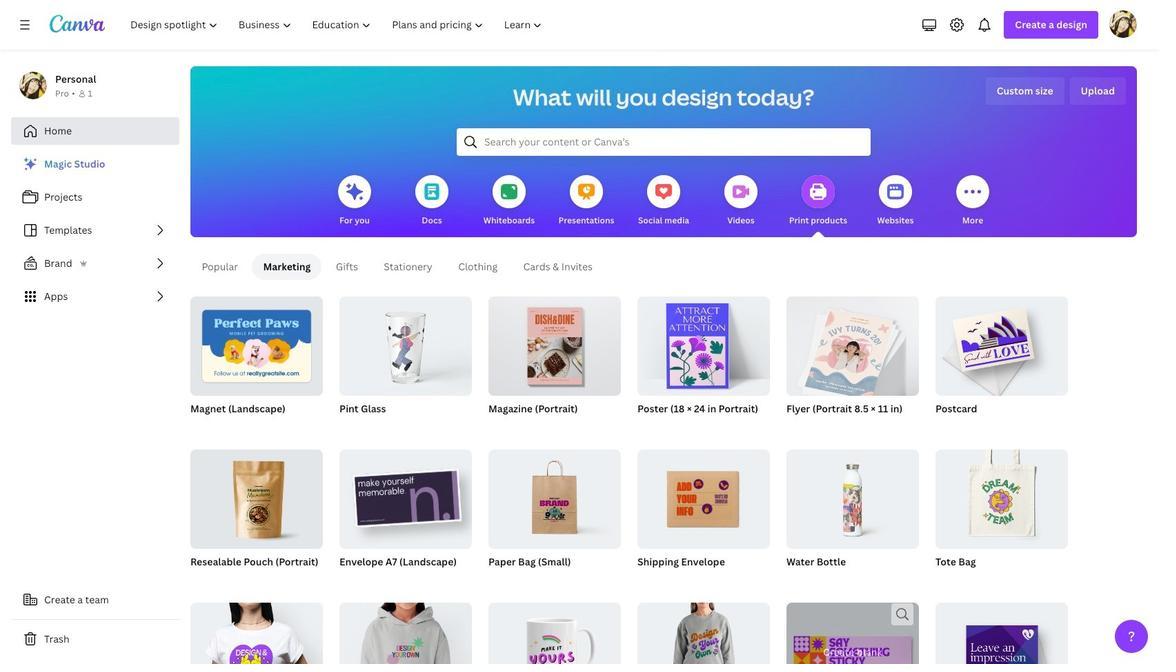 Task type: locate. For each thing, give the bounding box(es) containing it.
None search field
[[457, 128, 871, 156]]

group
[[190, 291, 323, 433], [190, 291, 323, 396], [339, 291, 472, 433], [339, 291, 472, 396], [488, 291, 621, 433], [488, 291, 621, 396], [936, 291, 1068, 433], [936, 291, 1068, 396], [637, 297, 770, 433], [787, 297, 919, 433], [190, 444, 323, 586], [190, 444, 323, 549], [339, 444, 472, 586], [339, 444, 472, 549], [488, 444, 621, 586], [488, 444, 621, 549], [936, 444, 1068, 586], [936, 444, 1068, 549], [637, 450, 770, 586], [787, 450, 919, 586], [190, 597, 323, 664], [339, 597, 472, 664], [488, 597, 621, 664], [936, 597, 1068, 664], [787, 603, 919, 664]]

top level navigation element
[[121, 11, 554, 39]]

list
[[11, 150, 179, 310]]



Task type: describe. For each thing, give the bounding box(es) containing it.
stephanie aranda image
[[1109, 10, 1137, 38]]

Search search field
[[484, 129, 843, 155]]



Task type: vqa. For each thing, say whether or not it's contained in the screenshot.
the topmost And
no



